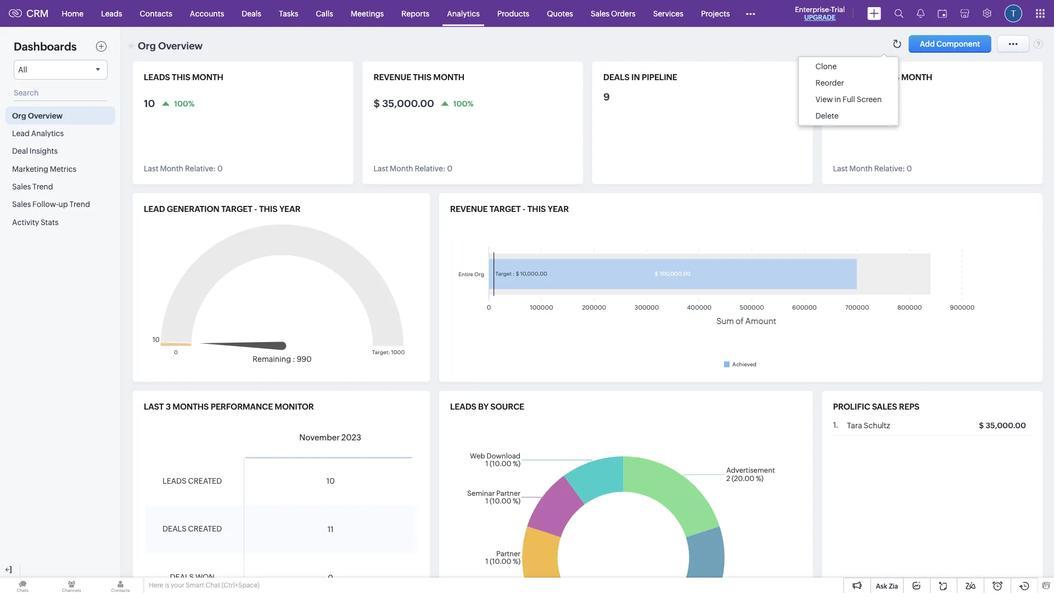 Task type: describe. For each thing, give the bounding box(es) containing it.
tasks
[[279, 9, 298, 18]]

2 target from the left
[[490, 204, 521, 214]]

deal insights
[[12, 147, 58, 155]]

quotes
[[547, 9, 573, 18]]

home
[[62, 9, 84, 18]]

stats
[[41, 218, 59, 226]]

tasks link
[[270, 0, 307, 27]]

this for leads
[[172, 72, 190, 82]]

accounts link
[[181, 0, 233, 27]]

lead analytics link
[[5, 124, 115, 142]]

100% for 10
[[174, 99, 195, 108]]

sales trend link
[[5, 178, 115, 195]]

delete link
[[799, 108, 899, 124]]

contacts link
[[131, 0, 181, 27]]

full
[[843, 95, 855, 104]]

here is your smart chat (ctrl+space)
[[149, 582, 260, 589]]

leads for leads by source
[[450, 402, 477, 412]]

metrics
[[50, 164, 76, 173]]

3
[[166, 402, 171, 412]]

2 year from the left
[[548, 204, 569, 214]]

0 vertical spatial $
[[374, 98, 380, 109]]

sales follow-up trend link
[[5, 195, 115, 213]]

(ctrl+space)
[[222, 582, 260, 589]]

search image
[[895, 9, 904, 18]]

last 3 months performance monitor
[[144, 402, 314, 412]]

this for revenue
[[413, 72, 432, 82]]

month for 10
[[160, 164, 183, 173]]

follow-
[[32, 200, 58, 209]]

1.
[[833, 421, 839, 430]]

2 - from the left
[[523, 204, 526, 214]]

profile image
[[1005, 5, 1023, 22]]

pipeline
[[642, 72, 678, 82]]

2023
[[342, 433, 361, 442]]

clone link
[[799, 58, 899, 75]]

leads for leads created
[[163, 476, 187, 485]]

1 horizontal spatial $ 35,000.00
[[979, 421, 1027, 430]]

accounts
[[833, 72, 880, 82]]

deals link
[[233, 0, 270, 27]]

created for deals created
[[188, 525, 222, 533]]

create menu image
[[868, 7, 882, 20]]

calls link
[[307, 0, 342, 27]]

calendar image
[[938, 9, 947, 18]]

in
[[632, 72, 640, 82]]

is
[[165, 582, 169, 589]]

projects link
[[693, 0, 739, 27]]

sales for sales follow-up trend
[[12, 200, 31, 209]]

lead generation target - this year
[[144, 204, 301, 214]]

home link
[[53, 0, 92, 27]]

relative: for $ 35,000.00
[[415, 164, 446, 173]]

november 2023
[[300, 433, 361, 442]]

services
[[653, 9, 684, 18]]

sales
[[872, 402, 898, 412]]

lead analytics
[[12, 129, 64, 138]]

search element
[[888, 0, 911, 27]]

Search text field
[[14, 85, 107, 101]]

leads this month
[[144, 72, 223, 82]]

zia
[[889, 582, 899, 590]]

revenue this month
[[374, 72, 465, 82]]

deals
[[242, 9, 261, 18]]

your
[[171, 582, 185, 589]]

1 horizontal spatial overview
[[158, 40, 203, 51]]

reorder
[[816, 79, 844, 87]]

monitor
[[275, 402, 314, 412]]

activity stats link
[[5, 213, 115, 231]]

marketing
[[12, 164, 48, 173]]

0 horizontal spatial overview
[[28, 111, 63, 120]]

1 vertical spatial $
[[979, 421, 984, 430]]

month for $ 35,000.00
[[390, 164, 413, 173]]

help image
[[1034, 39, 1044, 49]]

3 last month relative: 0 from the left
[[833, 164, 912, 173]]

month for $ 35,000.00
[[434, 72, 465, 82]]

performance
[[211, 402, 273, 412]]

sales follow-up trend
[[12, 200, 90, 209]]

november
[[300, 433, 340, 442]]

0 vertical spatial analytics
[[447, 9, 480, 18]]

chat
[[206, 582, 220, 589]]

accounts
[[190, 9, 224, 18]]

deal insights link
[[5, 142, 115, 160]]

orders
[[611, 9, 636, 18]]

leads link
[[92, 0, 131, 27]]

0 horizontal spatial org overview
[[12, 111, 63, 120]]

0 vertical spatial org
[[138, 40, 156, 51]]

deals created
[[163, 525, 222, 533]]

trend inside "link"
[[69, 200, 90, 209]]

contacts
[[140, 9, 172, 18]]

0 horizontal spatial 10
[[144, 98, 155, 109]]

1 horizontal spatial 35,000.00
[[986, 421, 1027, 430]]

Other Modules field
[[739, 5, 763, 22]]

lead
[[144, 204, 165, 214]]

leads
[[101, 9, 122, 18]]

meetings
[[351, 9, 384, 18]]



Task type: vqa. For each thing, say whether or not it's contained in the screenshot.


Task type: locate. For each thing, give the bounding box(es) containing it.
0 for accounts this month
[[907, 164, 912, 173]]

last month relative: 0 for $ 35,000.00
[[374, 164, 453, 173]]

view in full screen link
[[799, 91, 899, 108]]

1 horizontal spatial target
[[490, 204, 521, 214]]

2 horizontal spatial 100%
[[849, 99, 869, 108]]

0 vertical spatial created
[[188, 476, 222, 485]]

last for 10
[[144, 164, 159, 173]]

0 vertical spatial overview
[[158, 40, 203, 51]]

1 relative: from the left
[[185, 164, 216, 173]]

0 horizontal spatial $
[[374, 98, 380, 109]]

1 horizontal spatial month
[[434, 72, 465, 82]]

sales for sales orders
[[591, 9, 610, 18]]

last month relative: 0 for 10
[[144, 164, 223, 173]]

0
[[217, 164, 223, 173], [447, 164, 453, 173], [907, 164, 912, 173], [328, 573, 333, 582]]

in
[[835, 95, 841, 104]]

1 vertical spatial org overview
[[12, 111, 63, 120]]

signals element
[[911, 0, 931, 27]]

analytics up insights
[[31, 129, 64, 138]]

revenue for revenue this month
[[374, 72, 411, 82]]

1 vertical spatial trend
[[69, 200, 90, 209]]

crm
[[26, 8, 49, 19]]

100%
[[174, 99, 195, 108], [453, 99, 474, 108], [849, 99, 869, 108]]

leads for leads this month
[[144, 72, 170, 82]]

1 vertical spatial created
[[188, 525, 222, 533]]

0 horizontal spatial analytics
[[31, 129, 64, 138]]

3 last from the left
[[833, 164, 848, 173]]

create menu element
[[861, 0, 888, 27]]

0 vertical spatial sales
[[591, 9, 610, 18]]

11
[[328, 525, 334, 534]]

year
[[280, 204, 301, 214], [548, 204, 569, 214]]

deals for deals in pipeline
[[604, 72, 630, 82]]

month
[[160, 164, 183, 173], [390, 164, 413, 173], [850, 164, 873, 173]]

1 horizontal spatial last
[[374, 164, 388, 173]]

1 target from the left
[[221, 204, 253, 214]]

deals for deals created
[[163, 525, 187, 533]]

signals image
[[917, 9, 925, 18]]

0 horizontal spatial last month relative: 0
[[144, 164, 223, 173]]

sales up activity
[[12, 200, 31, 209]]

lead
[[12, 129, 30, 138]]

analytics inside lead analytics 'link'
[[31, 129, 64, 138]]

None button
[[909, 35, 992, 53]]

trend right up at the left of the page
[[69, 200, 90, 209]]

reports link
[[393, 0, 438, 27]]

screen
[[857, 95, 882, 104]]

0 horizontal spatial 35,000.00
[[382, 98, 434, 109]]

profile element
[[998, 0, 1029, 27]]

2 last from the left
[[374, 164, 388, 173]]

1 vertical spatial sales
[[12, 182, 31, 191]]

0 vertical spatial 35,000.00
[[382, 98, 434, 109]]

0 vertical spatial org overview
[[138, 40, 203, 51]]

created up won
[[188, 525, 222, 533]]

1 month from the left
[[160, 164, 183, 173]]

months
[[173, 402, 209, 412]]

1 month from the left
[[192, 72, 223, 82]]

tara schultz
[[847, 421, 891, 430]]

generation
[[167, 204, 220, 214]]

All field
[[14, 60, 108, 80]]

meetings link
[[342, 0, 393, 27]]

view in full screen
[[816, 95, 882, 104]]

1 horizontal spatial month
[[390, 164, 413, 173]]

reorder link
[[799, 75, 899, 91]]

10 100%
[[833, 98, 869, 109]]

2 last month relative: 0 from the left
[[374, 164, 453, 173]]

0 horizontal spatial last
[[144, 164, 159, 173]]

channels image
[[49, 578, 94, 593]]

up
[[58, 200, 68, 209]]

0 vertical spatial revenue
[[374, 72, 411, 82]]

3 month from the left
[[902, 72, 933, 82]]

1 horizontal spatial relative:
[[415, 164, 446, 173]]

schultz
[[864, 421, 891, 430]]

products
[[497, 9, 530, 18]]

revenue for revenue target - this year
[[450, 204, 488, 214]]

1 created from the top
[[188, 476, 222, 485]]

sales down marketing at top left
[[12, 182, 31, 191]]

org overview link
[[5, 107, 115, 124]]

1 horizontal spatial last month relative: 0
[[374, 164, 453, 173]]

100% inside the 10 100%
[[849, 99, 869, 108]]

1 year from the left
[[280, 204, 301, 214]]

target
[[221, 204, 253, 214], [490, 204, 521, 214]]

1 vertical spatial org
[[12, 111, 26, 120]]

0 horizontal spatial year
[[280, 204, 301, 214]]

1 horizontal spatial 10
[[326, 477, 335, 485]]

3 relative: from the left
[[875, 164, 905, 173]]

upgrade
[[805, 14, 836, 21]]

enterprise-
[[795, 5, 831, 13]]

2 month from the left
[[434, 72, 465, 82]]

2 horizontal spatial last
[[833, 164, 848, 173]]

1 vertical spatial $ 35,000.00
[[979, 421, 1027, 430]]

crm link
[[9, 8, 49, 19]]

marketing metrics
[[12, 164, 76, 173]]

month for 10
[[192, 72, 223, 82]]

deals down leads created
[[163, 525, 187, 533]]

1 vertical spatial leads
[[450, 402, 477, 412]]

quotes link
[[538, 0, 582, 27]]

chats image
[[0, 578, 45, 593]]

2 horizontal spatial month
[[850, 164, 873, 173]]

leads by source
[[450, 402, 525, 412]]

0 horizontal spatial $ 35,000.00
[[374, 98, 434, 109]]

3 month from the left
[[850, 164, 873, 173]]

overview up lead analytics
[[28, 111, 63, 120]]

clone
[[816, 62, 837, 71]]

1 horizontal spatial org overview
[[138, 40, 203, 51]]

sales orders
[[591, 9, 636, 18]]

0 horizontal spatial trend
[[32, 182, 53, 191]]

by
[[478, 402, 489, 412]]

last
[[144, 164, 159, 173], [374, 164, 388, 173], [833, 164, 848, 173]]

2 horizontal spatial last month relative: 0
[[833, 164, 912, 173]]

2 vertical spatial sales
[[12, 200, 31, 209]]

1 vertical spatial deals
[[163, 525, 187, 533]]

2 created from the top
[[188, 525, 222, 533]]

0 vertical spatial $ 35,000.00
[[374, 98, 434, 109]]

dashboards
[[14, 40, 77, 53]]

activity
[[12, 218, 39, 226]]

0 horizontal spatial month
[[192, 72, 223, 82]]

2 vertical spatial leads
[[163, 476, 187, 485]]

1 horizontal spatial year
[[548, 204, 569, 214]]

1 horizontal spatial revenue
[[450, 204, 488, 214]]

1 horizontal spatial trend
[[69, 200, 90, 209]]

this for accounts
[[881, 72, 900, 82]]

0 vertical spatial leads
[[144, 72, 170, 82]]

created up deals created
[[188, 476, 222, 485]]

analytics
[[447, 9, 480, 18], [31, 129, 64, 138]]

0 for revenue this month
[[447, 164, 453, 173]]

achieved
[[733, 361, 757, 367]]

deals for deals won
[[170, 573, 194, 582]]

1 horizontal spatial -
[[523, 204, 526, 214]]

1 vertical spatial 35,000.00
[[986, 421, 1027, 430]]

delete
[[816, 111, 839, 120]]

last
[[144, 402, 164, 412]]

products link
[[489, 0, 538, 27]]

here
[[149, 582, 163, 589]]

trial
[[831, 5, 845, 13]]

projects
[[701, 9, 730, 18]]

sales for sales trend
[[12, 182, 31, 191]]

0 horizontal spatial month
[[160, 164, 183, 173]]

2 month from the left
[[390, 164, 413, 173]]

won
[[196, 573, 215, 582]]

sales orders link
[[582, 0, 645, 27]]

1 horizontal spatial org
[[138, 40, 156, 51]]

reports
[[402, 9, 430, 18]]

100% for $ 35,000.00
[[453, 99, 474, 108]]

2 vertical spatial deals
[[170, 573, 194, 582]]

revenue target - this year
[[450, 204, 569, 214]]

sales trend
[[12, 182, 53, 191]]

deals right is
[[170, 573, 194, 582]]

accounts this month
[[833, 72, 933, 82]]

trend
[[32, 182, 53, 191], [69, 200, 90, 209]]

2 relative: from the left
[[415, 164, 446, 173]]

0 for leads this month
[[217, 164, 223, 173]]

calls
[[316, 9, 333, 18]]

org overview up lead analytics
[[12, 111, 63, 120]]

sales inside "link"
[[12, 200, 31, 209]]

tara
[[847, 421, 863, 430]]

reps
[[899, 402, 920, 412]]

0 horizontal spatial -
[[254, 204, 257, 214]]

3 100% from the left
[[849, 99, 869, 108]]

1 - from the left
[[254, 204, 257, 214]]

analytics right the reports link
[[447, 9, 480, 18]]

marketing metrics link
[[5, 160, 115, 178]]

last for $ 35,000.00
[[374, 164, 388, 173]]

ask
[[876, 582, 888, 590]]

0 vertical spatial trend
[[32, 182, 53, 191]]

revenue
[[374, 72, 411, 82], [450, 204, 488, 214]]

1 100% from the left
[[174, 99, 195, 108]]

smart
[[186, 582, 204, 589]]

0 horizontal spatial revenue
[[374, 72, 411, 82]]

leads created
[[163, 476, 222, 485]]

deals left in
[[604, 72, 630, 82]]

1 last from the left
[[144, 164, 159, 173]]

deal
[[12, 147, 28, 155]]

2 horizontal spatial 10
[[833, 98, 845, 109]]

0 horizontal spatial 100%
[[174, 99, 195, 108]]

view
[[816, 95, 833, 104]]

$
[[374, 98, 380, 109], [979, 421, 984, 430]]

contacts image
[[98, 578, 143, 593]]

insights
[[30, 147, 58, 155]]

deals in pipeline
[[604, 72, 678, 82]]

org overview up leads this month
[[138, 40, 203, 51]]

1 vertical spatial overview
[[28, 111, 63, 120]]

prolific
[[833, 402, 871, 412]]

trend down marketing metrics
[[32, 182, 53, 191]]

relative: for 10
[[185, 164, 216, 173]]

1 horizontal spatial $
[[979, 421, 984, 430]]

2 100% from the left
[[453, 99, 474, 108]]

1 horizontal spatial analytics
[[447, 9, 480, 18]]

1 last month relative: 0 from the left
[[144, 164, 223, 173]]

2 horizontal spatial month
[[902, 72, 933, 82]]

2 horizontal spatial relative:
[[875, 164, 905, 173]]

1 vertical spatial revenue
[[450, 204, 488, 214]]

0 horizontal spatial relative:
[[185, 164, 216, 173]]

0 horizontal spatial org
[[12, 111, 26, 120]]

org up lead
[[12, 111, 26, 120]]

source
[[491, 402, 525, 412]]

0 vertical spatial deals
[[604, 72, 630, 82]]

0 horizontal spatial target
[[221, 204, 253, 214]]

sales left orders
[[591, 9, 610, 18]]

-
[[254, 204, 257, 214], [523, 204, 526, 214]]

services link
[[645, 0, 693, 27]]

overview up leads this month
[[158, 40, 203, 51]]

org down contacts link
[[138, 40, 156, 51]]

1 horizontal spatial 100%
[[453, 99, 474, 108]]

1 vertical spatial analytics
[[31, 129, 64, 138]]

created for leads created
[[188, 476, 222, 485]]

prolific sales reps
[[833, 402, 920, 412]]



